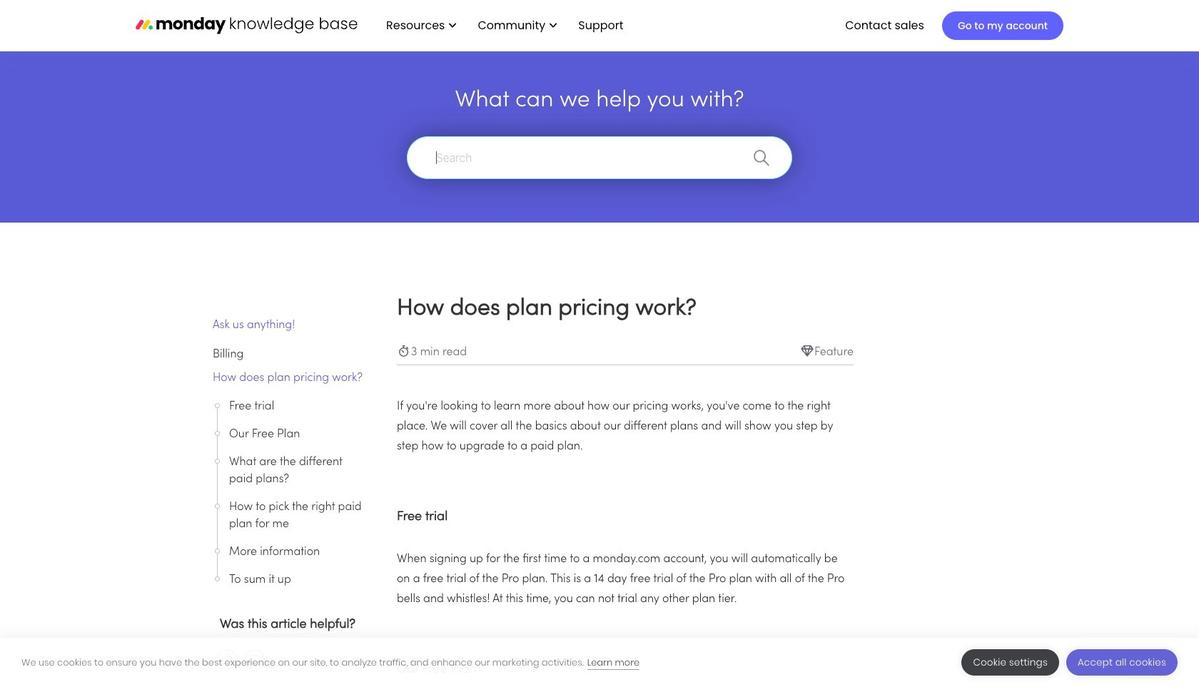 Task type: describe. For each thing, give the bounding box(es) containing it.
main element
[[372, 0, 1064, 51]]

monday.com logo image
[[136, 10, 358, 40]]



Task type: vqa. For each thing, say whether or not it's contained in the screenshot.
Search Field
yes



Task type: locate. For each thing, give the bounding box(es) containing it.
dialog
[[0, 638, 1200, 688]]

Search search field
[[407, 136, 793, 179]]

main content
[[0, 43, 1200, 688]]

None search field
[[400, 136, 800, 179]]

list
[[372, 0, 635, 51]]



